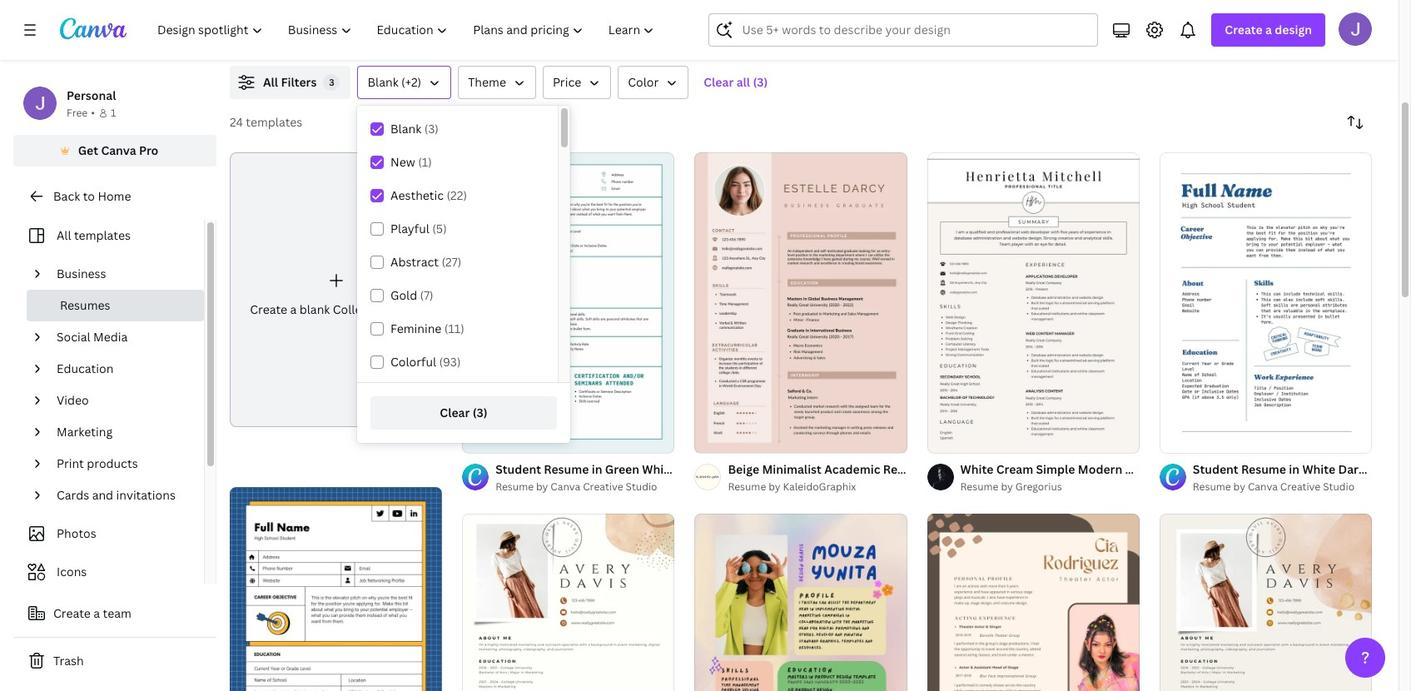 Task type: describe. For each thing, give the bounding box(es) containing it.
resumes
[[60, 297, 110, 313]]

white inside student resume in green white lined style resume by canva creative studio
[[642, 461, 675, 477]]

social media
[[57, 329, 128, 345]]

create a team button
[[13, 597, 217, 630]]

create a blank college resume link
[[230, 152, 442, 427]]

gold
[[391, 287, 417, 303]]

cards
[[57, 487, 89, 503]]

brown nude aesthetic abstract actor art resume image
[[927, 514, 1140, 691]]

abstract
[[391, 254, 439, 270]]

theme button
[[458, 66, 536, 99]]

24
[[230, 114, 243, 130]]

cards and invitations
[[57, 487, 176, 503]]

(3) inside "button"
[[753, 74, 768, 90]]

colorful
[[391, 354, 436, 370]]

education link
[[50, 353, 194, 385]]

back to home
[[53, 188, 131, 204]]

academic
[[825, 461, 881, 477]]

24 templates
[[230, 114, 303, 130]]

icons link
[[23, 556, 194, 588]]

clear all (3)
[[704, 74, 768, 90]]

trash link
[[13, 645, 217, 678]]

3 filter options selected element
[[323, 74, 340, 91]]

lined
[[678, 461, 710, 477]]

(22)
[[447, 187, 467, 203]]

(+2)
[[401, 74, 422, 90]]

theme
[[468, 74, 506, 90]]

minimalist
[[762, 461, 822, 477]]

back to home link
[[13, 180, 217, 213]]

white inside white cream simple modern business cv resume resume by gregorius
[[961, 461, 994, 477]]

style
[[713, 461, 742, 477]]

blank for blank (+2)
[[368, 74, 399, 90]]

simple
[[1036, 461, 1076, 477]]

video
[[57, 392, 89, 408]]

green
[[605, 461, 640, 477]]

by for white cream simple modern business cv resume
[[1001, 480, 1013, 494]]

colorful pastel minimalist cute note resume image
[[695, 514, 907, 691]]

a for blank
[[290, 302, 297, 317]]

feminine (11)
[[391, 321, 465, 336]]

clear for clear (3)
[[440, 405, 470, 421]]

team
[[103, 605, 131, 621]]

blank for blank (3)
[[391, 121, 422, 137]]

colorful (93)
[[391, 354, 461, 370]]

(3) for clear (3)
[[473, 405, 488, 421]]

invitations
[[116, 487, 176, 503]]

price button
[[543, 66, 611, 99]]

white cream simple modern business cv resume link
[[961, 461, 1242, 479]]

dark
[[1339, 461, 1365, 477]]

1 of 2 link
[[1160, 152, 1372, 453]]

modern
[[1078, 461, 1123, 477]]

student resume in white dark blue lin resume by canva creative studio
[[1193, 461, 1412, 494]]

student resume in green white lined style resume by canva creative studio
[[496, 461, 742, 494]]

(27)
[[442, 254, 462, 270]]

home
[[98, 188, 131, 204]]

top level navigation element
[[147, 13, 669, 47]]

trash
[[53, 653, 84, 669]]

marketing link
[[50, 416, 194, 448]]

canva for student resume in green white lined style
[[551, 480, 581, 494]]

create for create a design
[[1225, 22, 1263, 37]]

abstract organic resume image
[[462, 514, 675, 691]]

personal
[[67, 87, 116, 103]]

cards and invitations link
[[50, 480, 194, 511]]

get canva pro
[[78, 142, 159, 158]]

cv
[[1178, 461, 1195, 477]]

student resume in white dark blue lin link
[[1193, 461, 1412, 479]]

create a blank college resume
[[250, 302, 422, 317]]

Search search field
[[742, 14, 1088, 46]]

photos link
[[23, 518, 194, 550]]

white cream simple modern business cv resume resume by gregorius
[[961, 461, 1242, 494]]

all templates link
[[23, 220, 194, 252]]

business link
[[50, 258, 194, 290]]

(1)
[[418, 154, 432, 170]]

college
[[333, 302, 375, 317]]

media
[[93, 329, 128, 345]]

blank (3)
[[391, 121, 439, 137]]

1 of 2
[[1172, 433, 1195, 446]]

print products link
[[50, 448, 194, 480]]

white inside student resume in white dark blue lin resume by canva creative studio
[[1303, 461, 1336, 477]]

beige
[[728, 461, 760, 477]]



Task type: locate. For each thing, give the bounding box(es) containing it.
aesthetic (22)
[[391, 187, 467, 203]]

white
[[642, 461, 675, 477], [961, 461, 994, 477], [1303, 461, 1336, 477]]

4 by from the left
[[1234, 480, 1246, 494]]

0 horizontal spatial in
[[592, 461, 603, 477]]

1 vertical spatial (3)
[[424, 121, 439, 137]]

blank (+2) button
[[358, 66, 452, 99]]

2 resume by canva creative studio link from the left
[[1193, 479, 1372, 496]]

print
[[57, 456, 84, 471]]

2 student from the left
[[1193, 461, 1239, 477]]

aesthetic
[[391, 187, 444, 203]]

0 vertical spatial all
[[263, 74, 278, 90]]

business inside white cream simple modern business cv resume resume by gregorius
[[1126, 461, 1176, 477]]

2 by from the left
[[769, 480, 781, 494]]

lin
[[1396, 461, 1412, 477]]

clear (3)
[[440, 405, 488, 421]]

1 horizontal spatial resume by canva creative studio link
[[1193, 479, 1372, 496]]

education
[[57, 361, 114, 376]]

marketing
[[57, 424, 113, 440]]

and
[[92, 487, 113, 503]]

templates right 24 at left top
[[246, 114, 303, 130]]

2 vertical spatial a
[[94, 605, 100, 621]]

1 horizontal spatial in
[[1289, 461, 1300, 477]]

1 horizontal spatial templates
[[246, 114, 303, 130]]

templates down back to home
[[74, 227, 131, 243]]

resume by kaleidographix link
[[728, 479, 907, 496]]

a for team
[[94, 605, 100, 621]]

all for all templates
[[57, 227, 71, 243]]

blank up new
[[391, 121, 422, 137]]

pro
[[139, 142, 159, 158]]

1 horizontal spatial student
[[1193, 461, 1239, 477]]

by inside student resume in white dark blue lin resume by canva creative studio
[[1234, 480, 1246, 494]]

(93)
[[439, 354, 461, 370]]

2 creative from the left
[[1281, 480, 1321, 494]]

clear for clear all (3)
[[704, 74, 734, 90]]

studio down dark
[[1323, 480, 1355, 494]]

•
[[91, 106, 95, 120]]

social media link
[[50, 321, 194, 353]]

beige minimalist academic resume image
[[695, 153, 907, 453]]

icons
[[57, 564, 87, 580]]

create a design
[[1225, 22, 1312, 37]]

clear (3) button
[[371, 396, 557, 430]]

canva inside student resume in white dark blue lin resume by canva creative studio
[[1248, 480, 1278, 494]]

0 horizontal spatial white
[[642, 461, 675, 477]]

a left blank
[[290, 302, 297, 317]]

0 horizontal spatial canva
[[101, 142, 136, 158]]

1 horizontal spatial all
[[263, 74, 278, 90]]

a for design
[[1266, 22, 1272, 37]]

create left blank
[[250, 302, 287, 317]]

1 horizontal spatial creative
[[1281, 480, 1321, 494]]

blank
[[300, 302, 330, 317]]

0 horizontal spatial (3)
[[424, 121, 439, 137]]

business left the cv
[[1126, 461, 1176, 477]]

white left lined
[[642, 461, 675, 477]]

playful
[[391, 221, 430, 237]]

jacob simon image
[[1339, 12, 1372, 46]]

of
[[1179, 433, 1188, 446]]

in for green
[[592, 461, 603, 477]]

1 vertical spatial create
[[250, 302, 287, 317]]

1 resume by canva creative studio link from the left
[[496, 479, 675, 496]]

studio
[[626, 480, 658, 494], [1323, 480, 1355, 494]]

student inside student resume in white dark blue lin resume by canva creative studio
[[1193, 461, 1239, 477]]

all
[[737, 74, 750, 90]]

0 vertical spatial templates
[[246, 114, 303, 130]]

clear inside clear all (3) "button"
[[704, 74, 734, 90]]

get canva pro button
[[13, 135, 217, 167]]

creative down the student resume in green white lined style link
[[583, 480, 623, 494]]

beige minimalist academic resume link
[[728, 461, 928, 479]]

0 horizontal spatial student
[[496, 461, 541, 477]]

in left green
[[592, 461, 603, 477]]

studio inside student resume in green white lined style resume by canva creative studio
[[626, 480, 658, 494]]

None search field
[[709, 13, 1099, 47]]

studio for dark
[[1323, 480, 1355, 494]]

Sort by button
[[1339, 106, 1372, 139]]

2 horizontal spatial (3)
[[753, 74, 768, 90]]

a inside dropdown button
[[1266, 22, 1272, 37]]

white left cream
[[961, 461, 994, 477]]

1 horizontal spatial 1
[[1172, 433, 1176, 446]]

resume by canva creative studio link for white
[[1193, 479, 1372, 496]]

price
[[553, 74, 581, 90]]

beige minimalist academic resume resume by kaleidographix
[[728, 461, 928, 494]]

1 horizontal spatial white
[[961, 461, 994, 477]]

0 vertical spatial a
[[1266, 22, 1272, 37]]

1
[[111, 106, 116, 120], [1172, 433, 1176, 446]]

1 in from the left
[[592, 461, 603, 477]]

2
[[1190, 433, 1195, 446]]

0 vertical spatial blank
[[368, 74, 399, 90]]

0 vertical spatial create
[[1225, 22, 1263, 37]]

studio inside student resume in white dark blue lin resume by canva creative studio
[[1323, 480, 1355, 494]]

beige aesthetic resume image
[[1160, 514, 1372, 691]]

design
[[1275, 22, 1312, 37]]

video link
[[50, 385, 194, 416]]

studio down green
[[626, 480, 658, 494]]

photos
[[57, 525, 96, 541]]

1 horizontal spatial canva
[[551, 480, 581, 494]]

white left dark
[[1303, 461, 1336, 477]]

3 by from the left
[[1001, 480, 1013, 494]]

1 horizontal spatial clear
[[704, 74, 734, 90]]

canva left pro
[[101, 142, 136, 158]]

student resume in white dark blue lined style image
[[1160, 153, 1372, 453]]

social
[[57, 329, 90, 345]]

student resume in green white lined style link
[[496, 461, 742, 479]]

in inside student resume in green white lined style resume by canva creative studio
[[592, 461, 603, 477]]

1 horizontal spatial (3)
[[473, 405, 488, 421]]

2 vertical spatial (3)
[[473, 405, 488, 421]]

creative for green
[[583, 480, 623, 494]]

create inside button
[[53, 605, 91, 621]]

clear all (3) button
[[696, 66, 776, 99]]

products
[[87, 456, 138, 471]]

kaleidographix
[[783, 480, 856, 494]]

1 vertical spatial blank
[[391, 121, 422, 137]]

0 horizontal spatial creative
[[583, 480, 623, 494]]

back
[[53, 188, 80, 204]]

templates for 24 templates
[[246, 114, 303, 130]]

create for create a blank college resume
[[250, 302, 287, 317]]

blank left (+2)
[[368, 74, 399, 90]]

clear left all at the top
[[704, 74, 734, 90]]

resume by canva creative studio link down green
[[496, 479, 675, 496]]

by down "student resume in white dark blue lin" link
[[1234, 480, 1246, 494]]

free •
[[67, 106, 95, 120]]

create left design
[[1225, 22, 1263, 37]]

creative
[[583, 480, 623, 494], [1281, 480, 1321, 494]]

(5)
[[432, 221, 447, 237]]

new (1)
[[391, 154, 432, 170]]

all filters
[[263, 74, 317, 90]]

color button
[[618, 66, 689, 99]]

0 vertical spatial (3)
[[753, 74, 768, 90]]

by for student resume in green white lined style
[[536, 480, 548, 494]]

0 horizontal spatial templates
[[74, 227, 131, 243]]

in left dark
[[1289, 461, 1300, 477]]

all down back
[[57, 227, 71, 243]]

2 in from the left
[[1289, 461, 1300, 477]]

1 student from the left
[[496, 461, 541, 477]]

1 by from the left
[[536, 480, 548, 494]]

blank (+2)
[[368, 74, 422, 90]]

1 horizontal spatial a
[[290, 302, 297, 317]]

2 horizontal spatial create
[[1225, 22, 1263, 37]]

in
[[592, 461, 603, 477], [1289, 461, 1300, 477]]

clear down '(93)'
[[440, 405, 470, 421]]

1 right •
[[111, 106, 116, 120]]

create for create a team
[[53, 605, 91, 621]]

1 vertical spatial templates
[[74, 227, 131, 243]]

by inside white cream simple modern business cv resume resume by gregorius
[[1001, 480, 1013, 494]]

canva for student resume in white dark blue lin
[[1248, 480, 1278, 494]]

0 vertical spatial clear
[[704, 74, 734, 90]]

(3) inside button
[[473, 405, 488, 421]]

student resume in dark blue white yellow lined style image
[[230, 488, 442, 691]]

1 vertical spatial all
[[57, 227, 71, 243]]

2 horizontal spatial a
[[1266, 22, 1272, 37]]

by down minimalist
[[769, 480, 781, 494]]

1 inside "link"
[[1172, 433, 1176, 446]]

1 creative from the left
[[583, 480, 623, 494]]

resume by gregorius link
[[961, 479, 1140, 496]]

student for student resume in green white lined style
[[496, 461, 541, 477]]

0 horizontal spatial create
[[53, 605, 91, 621]]

0 horizontal spatial all
[[57, 227, 71, 243]]

white cream simple modern business cv resume image
[[927, 153, 1140, 453]]

student resume in green white lined style image
[[462, 153, 675, 453]]

templates for all templates
[[74, 227, 131, 243]]

all for all filters
[[263, 74, 278, 90]]

(3) for blank (3)
[[424, 121, 439, 137]]

0 horizontal spatial clear
[[440, 405, 470, 421]]

a
[[1266, 22, 1272, 37], [290, 302, 297, 317], [94, 605, 100, 621]]

business
[[57, 266, 106, 281], [1126, 461, 1176, 477]]

0 horizontal spatial resume by canva creative studio link
[[496, 479, 675, 496]]

in inside student resume in white dark blue lin resume by canva creative studio
[[1289, 461, 1300, 477]]

1 left of
[[1172, 433, 1176, 446]]

1 horizontal spatial studio
[[1323, 480, 1355, 494]]

a left design
[[1266, 22, 1272, 37]]

creative inside student resume in white dark blue lin resume by canva creative studio
[[1281, 480, 1321, 494]]

1 white from the left
[[642, 461, 675, 477]]

templates
[[246, 114, 303, 130], [74, 227, 131, 243]]

3 white from the left
[[1303, 461, 1336, 477]]

blank inside button
[[368, 74, 399, 90]]

2 white from the left
[[961, 461, 994, 477]]

(11)
[[445, 321, 465, 336]]

1 for 1 of 2
[[1172, 433, 1176, 446]]

blue
[[1368, 461, 1394, 477]]

canva inside student resume in green white lined style resume by canva creative studio
[[551, 480, 581, 494]]

by for student resume in white dark blue lin
[[1234, 480, 1246, 494]]

1 vertical spatial 1
[[1172, 433, 1176, 446]]

1 vertical spatial business
[[1126, 461, 1176, 477]]

1 horizontal spatial business
[[1126, 461, 1176, 477]]

print products
[[57, 456, 138, 471]]

by down the student resume in green white lined style link
[[536, 480, 548, 494]]

create
[[1225, 22, 1263, 37], [250, 302, 287, 317], [53, 605, 91, 621]]

2 horizontal spatial canva
[[1248, 480, 1278, 494]]

0 horizontal spatial business
[[57, 266, 106, 281]]

all
[[263, 74, 278, 90], [57, 227, 71, 243]]

abstract (27)
[[391, 254, 462, 270]]

canva down the student resume in green white lined style link
[[551, 480, 581, 494]]

a inside button
[[94, 605, 100, 621]]

resume by canva creative studio link down dark
[[1193, 479, 1372, 496]]

1 vertical spatial a
[[290, 302, 297, 317]]

0 horizontal spatial 1
[[111, 106, 116, 120]]

filters
[[281, 74, 317, 90]]

0 vertical spatial 1
[[111, 106, 116, 120]]

new
[[391, 154, 415, 170]]

2 studio from the left
[[1323, 480, 1355, 494]]

0 horizontal spatial studio
[[626, 480, 658, 494]]

canva inside button
[[101, 142, 136, 158]]

(7)
[[420, 287, 434, 303]]

2 horizontal spatial white
[[1303, 461, 1336, 477]]

create a blank college resume element
[[230, 152, 442, 427]]

resume by canva creative studio link for green
[[496, 479, 675, 496]]

1 vertical spatial clear
[[440, 405, 470, 421]]

creative for white
[[1281, 480, 1321, 494]]

student down "2"
[[1193, 461, 1239, 477]]

all templates
[[57, 227, 131, 243]]

college resume templates image
[[1017, 0, 1372, 46]]

0 vertical spatial business
[[57, 266, 106, 281]]

1 horizontal spatial create
[[250, 302, 287, 317]]

student for student resume in white dark blue lin
[[1193, 461, 1239, 477]]

free
[[67, 106, 88, 120]]

gregorius
[[1016, 480, 1062, 494]]

to
[[83, 188, 95, 204]]

business up the resumes
[[57, 266, 106, 281]]

student
[[496, 461, 541, 477], [1193, 461, 1239, 477]]

resume by canva creative studio link
[[496, 479, 675, 496], [1193, 479, 1372, 496]]

by
[[536, 480, 548, 494], [769, 480, 781, 494], [1001, 480, 1013, 494], [1234, 480, 1246, 494]]

all left filters
[[263, 74, 278, 90]]

student down clear (3) button on the bottom of the page
[[496, 461, 541, 477]]

playful (5)
[[391, 221, 447, 237]]

creative down "student resume in white dark blue lin" link
[[1281, 480, 1321, 494]]

clear inside clear (3) button
[[440, 405, 470, 421]]

feminine
[[391, 321, 442, 336]]

1 for 1
[[111, 106, 116, 120]]

2 vertical spatial create
[[53, 605, 91, 621]]

resume
[[378, 302, 422, 317], [544, 461, 589, 477], [883, 461, 928, 477], [1197, 461, 1242, 477], [1242, 461, 1287, 477], [496, 480, 534, 494], [728, 480, 766, 494], [961, 480, 999, 494], [1193, 480, 1231, 494]]

clear
[[704, 74, 734, 90], [440, 405, 470, 421]]

a left team
[[94, 605, 100, 621]]

in for white
[[1289, 461, 1300, 477]]

by down cream
[[1001, 480, 1013, 494]]

1 studio from the left
[[626, 480, 658, 494]]

get
[[78, 142, 98, 158]]

by inside student resume in green white lined style resume by canva creative studio
[[536, 480, 548, 494]]

creative inside student resume in green white lined style resume by canva creative studio
[[583, 480, 623, 494]]

color
[[628, 74, 659, 90]]

canva down "student resume in white dark blue lin" link
[[1248, 480, 1278, 494]]

student inside student resume in green white lined style resume by canva creative studio
[[496, 461, 541, 477]]

create inside dropdown button
[[1225, 22, 1263, 37]]

3
[[329, 76, 335, 88]]

gold (7)
[[391, 287, 434, 303]]

create down icons
[[53, 605, 91, 621]]

0 horizontal spatial a
[[94, 605, 100, 621]]

by inside beige minimalist academic resume resume by kaleidographix
[[769, 480, 781, 494]]

studio for white
[[626, 480, 658, 494]]



Task type: vqa. For each thing, say whether or not it's contained in the screenshot.
'for' within Content licenses and using Canva for commercial purposes
no



